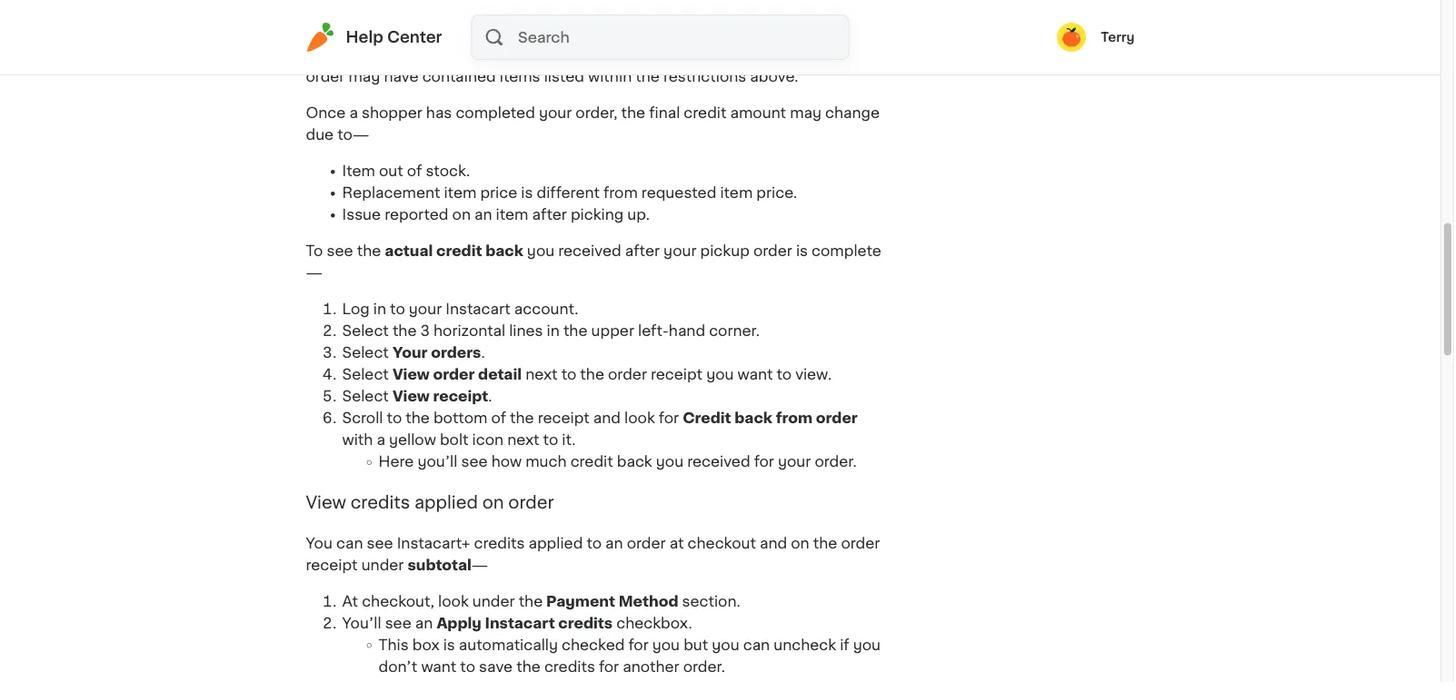 Task type: describe. For each thing, give the bounding box(es) containing it.
requested
[[642, 186, 717, 201]]

with
[[342, 434, 373, 448]]

look inside at checkout, look under the payment method section. you'll see an apply instacart credits checkbox. this box is automatically checked for you but you can uncheck if you don't want to save the credits for another order.
[[438, 595, 469, 610]]

to—
[[337, 128, 369, 143]]

within
[[588, 70, 632, 85]]

0 horizontal spatial item
[[444, 186, 477, 201]]

expected,
[[742, 48, 815, 63]]

have
[[384, 70, 419, 85]]

to inside at checkout, look under the payment method section. you'll see an apply instacart credits checkbox. this box is automatically checked for you but you can uncheck if you don't want to save the credits for another order.
[[460, 660, 475, 675]]

checkbox.
[[617, 617, 692, 631]]

credit inside if you didn't receive as much credit back as originally expected, your order may have contained items listed within the restrictions above.
[[566, 48, 609, 63]]

checkout,
[[362, 595, 434, 610]]

applied inside you can see instacart+ credits applied to an order at checkout and on the order receipt under
[[529, 537, 583, 551]]

1 vertical spatial view
[[393, 390, 430, 405]]

contained
[[422, 70, 496, 85]]

view.
[[796, 368, 832, 383]]

instacart+
[[397, 537, 470, 551]]

price
[[480, 186, 517, 201]]

item out of stock. replacement item price is different from requested item price. issue reported on an item after picking up.
[[342, 165, 797, 223]]

from inside item out of stock. replacement item price is different from requested item price. issue reported on an item after picking up.
[[604, 186, 638, 201]]

note:
[[306, 48, 348, 63]]

out
[[379, 165, 403, 179]]

credits down the payment
[[558, 617, 613, 631]]

a inside log in to your instacart account. select the 3 horizontal lines in the upper left-hand corner. select your orders . select view order detail next to the order receipt you want to view. select view receipt . scroll to the bottom of the receipt and look for credit back from order with a yellow bolt icon next to it. here you'll see how much credit back you received for your order.
[[377, 434, 385, 448]]

credits inside you can see instacart+ credits applied to an order at checkout and on the order receipt under
[[474, 537, 525, 551]]

your
[[393, 346, 428, 361]]

your inside once a shopper has completed your order, the final credit amount may change due to—
[[539, 106, 572, 121]]

bottom
[[434, 412, 488, 426]]

at
[[670, 537, 684, 551]]

to see the actual credit back
[[306, 245, 523, 259]]

1 vertical spatial —
[[472, 559, 488, 573]]

1 horizontal spatial in
[[547, 325, 560, 339]]

an inside at checkout, look under the payment method section. you'll see an apply instacart credits checkbox. this box is automatically checked for you but you can uncheck if you don't want to save the credits for another order.
[[415, 617, 433, 631]]

1 horizontal spatial on
[[482, 495, 504, 512]]

an inside item out of stock. replacement item price is different from requested item price. issue reported on an item after picking up.
[[475, 208, 492, 223]]

2 vertical spatial view
[[306, 495, 346, 512]]

2 horizontal spatial item
[[720, 186, 753, 201]]

you can see instacart+ credits applied to an order at checkout and on the order receipt under
[[306, 537, 880, 573]]

credits down checked
[[544, 660, 595, 675]]

0 vertical spatial next
[[526, 368, 558, 383]]

another
[[623, 660, 680, 675]]

want inside at checkout, look under the payment method section. you'll see an apply instacart credits checkbox. this box is automatically checked for you but you can uncheck if you don't want to save the credits for another order.
[[421, 660, 457, 675]]

you received after your pickup order is complete —
[[306, 245, 882, 281]]

restrictions
[[664, 70, 747, 85]]

— inside you received after your pickup order is complete —
[[306, 266, 323, 281]]

pickup
[[700, 245, 750, 259]]

subtotal —
[[408, 559, 488, 573]]

credit inside log in to your instacart account. select the 3 horizontal lines in the upper left-hand corner. select your orders . select view order detail next to the order receipt you want to view. select view receipt . scroll to the bottom of the receipt and look for credit back from order with a yellow bolt icon next to it. here you'll see how much credit back you received for your order.
[[571, 455, 613, 470]]

payment
[[546, 595, 615, 610]]

1 select from the top
[[342, 325, 389, 339]]

1 horizontal spatial item
[[496, 208, 529, 223]]

terry
[[1101, 31, 1135, 44]]

you inside you received after your pickup order is complete —
[[527, 245, 555, 259]]

order inside if you didn't receive as much credit back as originally expected, your order may have contained items listed within the restrictions above.
[[306, 70, 345, 85]]

back inside if you didn't receive as much credit back as originally expected, your order may have contained items listed within the restrictions above.
[[613, 48, 648, 63]]

want inside log in to your instacart account. select the 3 horizontal lines in the upper left-hand corner. select your orders . select view order detail next to the order receipt you want to view. select view receipt . scroll to the bottom of the receipt and look for credit back from order with a yellow bolt icon next to it. here you'll see how much credit back you received for your order.
[[738, 368, 773, 383]]

item
[[342, 165, 375, 179]]

3
[[420, 325, 430, 339]]

look inside log in to your instacart account. select the 3 horizontal lines in the upper left-hand corner. select your orders . select view order detail next to the order receipt you want to view. select view receipt . scroll to the bottom of the receipt and look for credit back from order with a yellow bolt icon next to it. here you'll see how much credit back you received for your order.
[[625, 412, 655, 426]]

you
[[306, 537, 333, 551]]

save
[[479, 660, 513, 675]]

icon
[[472, 434, 504, 448]]

4 select from the top
[[342, 390, 389, 405]]

picking
[[571, 208, 624, 223]]

checked
[[562, 639, 625, 653]]

1 as from the left
[[501, 48, 517, 63]]

from inside log in to your instacart account. select the 3 horizontal lines in the upper left-hand corner. select your orders . select view order detail next to the order receipt you want to view. select view receipt . scroll to the bottom of the receipt and look for credit back from order with a yellow bolt icon next to it. here you'll see how much credit back you received for your order.
[[776, 412, 813, 426]]

items
[[500, 70, 540, 85]]

to inside you can see instacart+ credits applied to an order at checkout and on the order receipt under
[[587, 537, 602, 551]]

left-
[[638, 325, 669, 339]]

to right log
[[390, 303, 405, 317]]

but
[[684, 639, 708, 653]]

subtotal
[[408, 559, 472, 573]]

method
[[619, 595, 679, 610]]

to up yellow
[[387, 412, 402, 426]]

receipt up it.
[[538, 412, 590, 426]]

is inside item out of stock. replacement item price is different from requested item price. issue reported on an item after picking up.
[[521, 186, 533, 201]]

checkout
[[688, 537, 756, 551]]

0 vertical spatial view
[[393, 368, 430, 383]]

receipt up bottom
[[433, 390, 488, 405]]

to left view. on the right of page
[[777, 368, 792, 383]]

help center link
[[306, 23, 442, 52]]

on inside item out of stock. replacement item price is different from requested item price. issue reported on an item after picking up.
[[452, 208, 471, 223]]

your down view. on the right of page
[[778, 455, 811, 470]]

1 vertical spatial .
[[488, 390, 492, 405]]

0 vertical spatial .
[[481, 346, 485, 361]]

you'll
[[418, 455, 458, 470]]

your inside you received after your pickup order is complete —
[[664, 245, 697, 259]]

replacement
[[342, 186, 440, 201]]

if you didn't receive as much credit back as originally expected, your order may have contained items listed within the restrictions above.
[[306, 48, 852, 85]]

bolt
[[440, 434, 469, 448]]

see inside you can see instacart+ credits applied to an order at checkout and on the order receipt under
[[367, 537, 393, 551]]

automatically
[[459, 639, 558, 653]]

under inside at checkout, look under the payment method section. you'll see an apply instacart credits checkbox. this box is automatically checked for you but you can uncheck if you don't want to save the credits for another order.
[[473, 595, 515, 610]]

upper
[[591, 325, 634, 339]]

help
[[346, 30, 383, 45]]

shopper
[[362, 106, 422, 121]]

issue
[[342, 208, 381, 223]]

hand
[[669, 325, 705, 339]]

the inside you can see instacart+ credits applied to an order at checkout and on the order receipt under
[[813, 537, 837, 551]]

help center
[[346, 30, 442, 45]]

after inside item out of stock. replacement item price is different from requested item price. issue reported on an item after picking up.
[[532, 208, 567, 223]]

much inside log in to your instacart account. select the 3 horizontal lines in the upper left-hand corner. select your orders . select view order detail next to the order receipt you want to view. select view receipt . scroll to the bottom of the receipt and look for credit back from order with a yellow bolt icon next to it. here you'll see how much credit back you received for your order.
[[526, 455, 567, 470]]

user avatar image
[[1057, 23, 1086, 52]]

originally
[[672, 48, 738, 63]]

credit right actual
[[436, 245, 482, 259]]

after inside you received after your pickup order is complete —
[[625, 245, 660, 259]]

amount
[[730, 106, 786, 121]]

this
[[379, 639, 409, 653]]

yellow
[[389, 434, 436, 448]]

your up 3
[[409, 303, 442, 317]]

center
[[387, 30, 442, 45]]

you inside if you didn't receive as much credit back as originally expected, your order may have contained items listed within the restrictions above.
[[366, 48, 393, 63]]

2 select from the top
[[342, 346, 389, 361]]



Task type: vqa. For each thing, say whether or not it's contained in the screenshot.


Task type: locate. For each thing, give the bounding box(es) containing it.
0 horizontal spatial a
[[349, 106, 358, 121]]

under up "checkout," at the left of the page
[[361, 559, 404, 573]]

1 horizontal spatial order.
[[815, 455, 857, 470]]

0 vertical spatial —
[[306, 266, 323, 281]]

a
[[349, 106, 358, 121], [377, 434, 385, 448]]

terry link
[[1057, 23, 1135, 52]]

item down stock.
[[444, 186, 477, 201]]

and inside log in to your instacart account. select the 3 horizontal lines in the upper left-hand corner. select your orders . select view order detail next to the order receipt you want to view. select view receipt . scroll to the bottom of the receipt and look for credit back from order with a yellow bolt icon next to it. here you'll see how much credit back you received for your order.
[[593, 412, 621, 426]]

0 vertical spatial in
[[373, 303, 386, 317]]

0 horizontal spatial can
[[336, 537, 363, 551]]

1 vertical spatial much
[[526, 455, 567, 470]]

is inside at checkout, look under the payment method section. you'll see an apply instacart credits checkbox. this box is automatically checked for you but you can uncheck if you don't want to save the credits for another order.
[[443, 639, 455, 653]]

to left it.
[[543, 434, 558, 448]]

order. down view. on the right of page
[[815, 455, 857, 470]]

0 horizontal spatial after
[[532, 208, 567, 223]]

receipt
[[651, 368, 703, 383], [433, 390, 488, 405], [538, 412, 590, 426], [306, 559, 358, 573]]

0 horizontal spatial in
[[373, 303, 386, 317]]

received down picking
[[558, 245, 621, 259]]

listed
[[544, 70, 584, 85]]

an inside you can see instacart+ credits applied to an order at checkout and on the order receipt under
[[605, 537, 623, 551]]

1 vertical spatial look
[[438, 595, 469, 610]]

to left save
[[460, 660, 475, 675]]

actual
[[385, 245, 433, 259]]

0 vertical spatial a
[[349, 106, 358, 121]]

receipt down hand
[[651, 368, 703, 383]]

final
[[649, 106, 680, 121]]

1 vertical spatial applied
[[529, 537, 583, 551]]

received inside you received after your pickup order is complete —
[[558, 245, 621, 259]]

under up apply
[[473, 595, 515, 610]]

want down box
[[421, 660, 457, 675]]

0 horizontal spatial is
[[443, 639, 455, 653]]

how
[[491, 455, 522, 470]]

— up apply
[[472, 559, 488, 573]]

0 vertical spatial on
[[452, 208, 471, 223]]

change
[[825, 106, 880, 121]]

uncheck
[[774, 639, 836, 653]]

applied up the payment
[[529, 537, 583, 551]]

next
[[526, 368, 558, 383], [507, 434, 540, 448]]

0 vertical spatial of
[[407, 165, 422, 179]]

to
[[390, 303, 405, 317], [561, 368, 577, 383], [777, 368, 792, 383], [387, 412, 402, 426], [543, 434, 558, 448], [587, 537, 602, 551], [460, 660, 475, 675]]

log in to your instacart account. select the 3 horizontal lines in the upper left-hand corner. select your orders . select view order detail next to the order receipt you want to view. select view receipt . scroll to the bottom of the receipt and look for credit back from order with a yellow bolt icon next to it. here you'll see how much credit back you received for your order.
[[342, 303, 858, 470]]

of right out
[[407, 165, 422, 179]]

of up icon
[[491, 412, 506, 426]]

instacart up "automatically" on the bottom left of page
[[485, 617, 555, 631]]

may down if
[[349, 70, 380, 85]]

0 vertical spatial under
[[361, 559, 404, 573]]

1 vertical spatial on
[[482, 495, 504, 512]]

0 horizontal spatial under
[[361, 559, 404, 573]]

can inside at checkout, look under the payment method section. you'll see an apply instacart credits checkbox. this box is automatically checked for you but you can uncheck if you don't want to save the credits for another order.
[[743, 639, 770, 653]]

instacart image
[[306, 23, 335, 52]]

detail
[[478, 368, 522, 383]]

scroll
[[342, 412, 383, 426]]

— down the to
[[306, 266, 323, 281]]

is left complete
[[796, 245, 808, 259]]

1 horizontal spatial may
[[790, 106, 822, 121]]

0 vertical spatial look
[[625, 412, 655, 426]]

0 vertical spatial an
[[475, 208, 492, 223]]

. down horizontal
[[481, 346, 485, 361]]

1 horizontal spatial .
[[488, 390, 492, 405]]

may inside once a shopper has completed your order, the final credit amount may change due to—
[[790, 106, 822, 121]]

in
[[373, 303, 386, 317], [547, 325, 560, 339]]

on right reported
[[452, 208, 471, 223]]

on inside you can see instacart+ credits applied to an order at checkout and on the order receipt under
[[791, 537, 810, 551]]

from down view. on the right of page
[[776, 412, 813, 426]]

0 horizontal spatial want
[[421, 660, 457, 675]]

select
[[342, 325, 389, 339], [342, 346, 389, 361], [342, 368, 389, 383], [342, 390, 389, 405]]

after down the up.
[[625, 245, 660, 259]]

1 horizontal spatial as
[[652, 48, 668, 63]]

0 vertical spatial much
[[521, 48, 562, 63]]

from up the up.
[[604, 186, 638, 201]]

next up the how
[[507, 434, 540, 448]]

1 horizontal spatial applied
[[529, 537, 583, 551]]

3 select from the top
[[342, 368, 389, 383]]

2 horizontal spatial on
[[791, 537, 810, 551]]

1 vertical spatial a
[[377, 434, 385, 448]]

0 horizontal spatial .
[[481, 346, 485, 361]]

once a shopper has completed your order, the final credit amount may change due to—
[[306, 106, 880, 143]]

on down the how
[[482, 495, 504, 512]]

see inside at checkout, look under the payment method section. you'll see an apply instacart credits checkbox. this box is automatically checked for you but you can uncheck if you don't want to save the credits for another order.
[[385, 617, 412, 631]]

1 vertical spatial in
[[547, 325, 560, 339]]

received
[[558, 245, 621, 259], [687, 455, 750, 470]]

much down it.
[[526, 455, 567, 470]]

0 horizontal spatial on
[[452, 208, 471, 223]]

1 horizontal spatial from
[[776, 412, 813, 426]]

0 horizontal spatial —
[[306, 266, 323, 281]]

as left the originally
[[652, 48, 668, 63]]

a right with
[[377, 434, 385, 448]]

credit down it.
[[571, 455, 613, 470]]

above.
[[750, 70, 799, 85]]

1 vertical spatial instacart
[[485, 617, 555, 631]]

may inside if you didn't receive as much credit back as originally expected, your order may have contained items listed within the restrictions above.
[[349, 70, 380, 85]]

1 horizontal spatial after
[[625, 245, 660, 259]]

the inside if you didn't receive as much credit back as originally expected, your order may have contained items listed within the restrictions above.
[[636, 70, 660, 85]]

look left the credit
[[625, 412, 655, 426]]

see down icon
[[461, 455, 488, 470]]

want down corner. in the top of the page
[[738, 368, 773, 383]]

is inside you received after your pickup order is complete —
[[796, 245, 808, 259]]

receipt inside you can see instacart+ credits applied to an order at checkout and on the order receipt under
[[306, 559, 358, 573]]

0 vertical spatial from
[[604, 186, 638, 201]]

0 horizontal spatial as
[[501, 48, 517, 63]]

your left "pickup"
[[664, 245, 697, 259]]

due
[[306, 128, 334, 143]]

is right box
[[443, 639, 455, 653]]

back
[[613, 48, 648, 63], [486, 245, 523, 259], [735, 412, 773, 426], [617, 455, 652, 470]]

2 vertical spatial on
[[791, 537, 810, 551]]

received down the credit
[[687, 455, 750, 470]]

credits down here
[[351, 495, 410, 512]]

1 vertical spatial received
[[687, 455, 750, 470]]

lines
[[509, 325, 543, 339]]

item down price
[[496, 208, 529, 223]]

see right the to
[[327, 245, 353, 259]]

for
[[659, 412, 679, 426], [754, 455, 774, 470], [629, 639, 649, 653], [599, 660, 619, 675]]

see
[[327, 245, 353, 259], [461, 455, 488, 470], [367, 537, 393, 551], [385, 617, 412, 631]]

1 vertical spatial an
[[605, 537, 623, 551]]

the inside once a shopper has completed your order, the final credit amount may change due to—
[[621, 106, 646, 121]]

1 horizontal spatial want
[[738, 368, 773, 383]]

received inside log in to your instacart account. select the 3 horizontal lines in the upper left-hand corner. select your orders . select view order detail next to the order receipt you want to view. select view receipt . scroll to the bottom of the receipt and look for credit back from order with a yellow bolt icon next to it. here you'll see how much credit back you received for your order.
[[687, 455, 750, 470]]

reported
[[385, 208, 449, 223]]

view
[[393, 368, 430, 383], [393, 390, 430, 405], [306, 495, 346, 512]]

0 vertical spatial want
[[738, 368, 773, 383]]

much up items
[[521, 48, 562, 63]]

of inside item out of stock. replacement item price is different from requested item price. issue reported on an item after picking up.
[[407, 165, 422, 179]]

much inside if you didn't receive as much credit back as originally expected, your order may have contained items listed within the restrictions above.
[[521, 48, 562, 63]]

look
[[625, 412, 655, 426], [438, 595, 469, 610]]

1 vertical spatial want
[[421, 660, 457, 675]]

at checkout, look under the payment method section. you'll see an apply instacart credits checkbox. this box is automatically checked for you but you can uncheck if you don't want to save the credits for another order.
[[342, 595, 881, 675]]

price.
[[757, 186, 797, 201]]

0 horizontal spatial received
[[558, 245, 621, 259]]

1 horizontal spatial received
[[687, 455, 750, 470]]

1 vertical spatial of
[[491, 412, 506, 426]]

0 horizontal spatial from
[[604, 186, 638, 201]]

if
[[352, 48, 362, 63]]

horizontal
[[434, 325, 505, 339]]

look up apply
[[438, 595, 469, 610]]

different
[[537, 186, 600, 201]]

order. down but
[[683, 660, 725, 675]]

credit
[[566, 48, 609, 63], [684, 106, 727, 121], [436, 245, 482, 259], [571, 455, 613, 470]]

box
[[412, 639, 440, 653]]

from
[[604, 186, 638, 201], [776, 412, 813, 426]]

once
[[306, 106, 346, 121]]

1 vertical spatial next
[[507, 434, 540, 448]]

1 horizontal spatial —
[[472, 559, 488, 573]]

in right log
[[373, 303, 386, 317]]

has
[[426, 106, 452, 121]]

instacart inside at checkout, look under the payment method section. you'll see an apply instacart credits checkbox. this box is automatically checked for you but you can uncheck if you don't want to save the credits for another order.
[[485, 617, 555, 631]]

you'll
[[342, 617, 381, 631]]

instacart inside log in to your instacart account. select the 3 horizontal lines in the upper left-hand corner. select your orders . select view order detail next to the order receipt you want to view. select view receipt . scroll to the bottom of the receipt and look for credit back from order with a yellow bolt icon next to it. here you'll see how much credit back you received for your order.
[[446, 303, 511, 317]]

2 vertical spatial is
[[443, 639, 455, 653]]

don't
[[379, 660, 418, 675]]

0 vertical spatial is
[[521, 186, 533, 201]]

may
[[349, 70, 380, 85], [790, 106, 822, 121]]

order. inside log in to your instacart account. select the 3 horizontal lines in the upper left-hand corner. select your orders . select view order detail next to the order receipt you want to view. select view receipt . scroll to the bottom of the receipt and look for credit back from order with a yellow bolt icon next to it. here you'll see how much credit back you received for your order.
[[815, 455, 857, 470]]

0 horizontal spatial and
[[593, 412, 621, 426]]

item
[[444, 186, 477, 201], [720, 186, 753, 201], [496, 208, 529, 223]]

1 horizontal spatial is
[[521, 186, 533, 201]]

order. inside at checkout, look under the payment method section. you'll see an apply instacart credits checkbox. this box is automatically checked for you but you can uncheck if you don't want to save the credits for another order.
[[683, 660, 725, 675]]

0 vertical spatial applied
[[414, 495, 478, 512]]

order,
[[576, 106, 618, 121]]

credits
[[351, 495, 410, 512], [474, 537, 525, 551], [558, 617, 613, 631], [544, 660, 595, 675]]

0 horizontal spatial of
[[407, 165, 422, 179]]

0 vertical spatial can
[[336, 537, 363, 551]]

and right checkout
[[760, 537, 787, 551]]

is right price
[[521, 186, 533, 201]]

credit down restrictions
[[684, 106, 727, 121]]

0 vertical spatial and
[[593, 412, 621, 426]]

1 horizontal spatial of
[[491, 412, 506, 426]]

0 horizontal spatial order.
[[683, 660, 725, 675]]

0 vertical spatial received
[[558, 245, 621, 259]]

order inside you received after your pickup order is complete —
[[753, 245, 792, 259]]

can right you
[[336, 537, 363, 551]]

1 vertical spatial is
[[796, 245, 808, 259]]

to up it.
[[561, 368, 577, 383]]

credit inside once a shopper has completed your order, the final credit amount may change due to—
[[684, 106, 727, 121]]

log
[[342, 303, 370, 317]]

in down account.
[[547, 325, 560, 339]]

section.
[[682, 595, 741, 610]]

credit
[[683, 412, 731, 426]]

credits up subtotal —
[[474, 537, 525, 551]]

applied
[[414, 495, 478, 512], [529, 537, 583, 551]]

1 horizontal spatial and
[[760, 537, 787, 551]]

0 horizontal spatial may
[[349, 70, 380, 85]]

can left uncheck
[[743, 639, 770, 653]]

your
[[819, 48, 852, 63], [539, 106, 572, 121], [664, 245, 697, 259], [409, 303, 442, 317], [778, 455, 811, 470]]

on right checkout
[[791, 537, 810, 551]]

—
[[306, 266, 323, 281], [472, 559, 488, 573]]

order.
[[815, 455, 857, 470], [683, 660, 725, 675]]

here
[[379, 455, 414, 470]]

receipt down you
[[306, 559, 358, 573]]

0 horizontal spatial applied
[[414, 495, 478, 512]]

and
[[593, 412, 621, 426], [760, 537, 787, 551]]

it.
[[562, 434, 576, 448]]

complete
[[812, 245, 882, 259]]

see left instacart+ on the left of page
[[367, 537, 393, 551]]

view credits applied on order
[[306, 495, 554, 512]]

0 vertical spatial after
[[532, 208, 567, 223]]

1 vertical spatial from
[[776, 412, 813, 426]]

as up items
[[501, 48, 517, 63]]

up.
[[627, 208, 650, 223]]

applied down you'll
[[414, 495, 478, 512]]

apply
[[437, 617, 482, 631]]

instacart up horizontal
[[446, 303, 511, 317]]

under inside you can see instacart+ credits applied to an order at checkout and on the order receipt under
[[361, 559, 404, 573]]

1 vertical spatial under
[[473, 595, 515, 610]]

if
[[840, 639, 850, 653]]

1 horizontal spatial look
[[625, 412, 655, 426]]

2 horizontal spatial is
[[796, 245, 808, 259]]

an down price
[[475, 208, 492, 223]]

and down upper
[[593, 412, 621, 426]]

completed
[[456, 106, 535, 121]]

a inside once a shopper has completed your order, the final credit amount may change due to—
[[349, 106, 358, 121]]

a up to—
[[349, 106, 358, 121]]

1 vertical spatial can
[[743, 639, 770, 653]]

next right detail
[[526, 368, 558, 383]]

account.
[[514, 303, 578, 317]]

0 vertical spatial order.
[[815, 455, 857, 470]]

. down detail
[[488, 390, 492, 405]]

at
[[342, 595, 358, 610]]

after
[[532, 208, 567, 223], [625, 245, 660, 259]]

1 vertical spatial order.
[[683, 660, 725, 675]]

orders
[[431, 346, 481, 361]]

your down listed
[[539, 106, 572, 121]]

stock.
[[426, 165, 470, 179]]

after down different
[[532, 208, 567, 223]]

see inside log in to your instacart account. select the 3 horizontal lines in the upper left-hand corner. select your orders . select view order detail next to the order receipt you want to view. select view receipt . scroll to the bottom of the receipt and look for credit back from order with a yellow bolt icon next to it. here you'll see how much credit back you received for your order.
[[461, 455, 488, 470]]

credit up within
[[566, 48, 609, 63]]

1 horizontal spatial an
[[475, 208, 492, 223]]

Search search field
[[516, 15, 849, 59]]

can inside you can see instacart+ credits applied to an order at checkout and on the order receipt under
[[336, 537, 363, 551]]

may left change
[[790, 106, 822, 121]]

1 horizontal spatial a
[[377, 434, 385, 448]]

1 horizontal spatial under
[[473, 595, 515, 610]]

corner.
[[709, 325, 760, 339]]

2 as from the left
[[652, 48, 668, 63]]

0 vertical spatial may
[[349, 70, 380, 85]]

1 vertical spatial and
[[760, 537, 787, 551]]

to
[[306, 245, 323, 259]]

see down "checkout," at the left of the page
[[385, 617, 412, 631]]

an left 'at'
[[605, 537, 623, 551]]

of inside log in to your instacart account. select the 3 horizontal lines in the upper left-hand corner. select your orders . select view order detail next to the order receipt you want to view. select view receipt . scroll to the bottom of the receipt and look for credit back from order with a yellow bolt icon next to it. here you'll see how much credit back you received for your order.
[[491, 412, 506, 426]]

your inside if you didn't receive as much credit back as originally expected, your order may have contained items listed within the restrictions above.
[[819, 48, 852, 63]]

1 vertical spatial may
[[790, 106, 822, 121]]

and inside you can see instacart+ credits applied to an order at checkout and on the order receipt under
[[760, 537, 787, 551]]

the
[[636, 70, 660, 85], [621, 106, 646, 121], [357, 245, 381, 259], [393, 325, 417, 339], [563, 325, 588, 339], [580, 368, 604, 383], [406, 412, 430, 426], [510, 412, 534, 426], [813, 537, 837, 551], [519, 595, 543, 610], [517, 660, 541, 675]]

to up the payment
[[587, 537, 602, 551]]

2 vertical spatial an
[[415, 617, 433, 631]]

your right expected, at the right of the page
[[819, 48, 852, 63]]

2 horizontal spatial an
[[605, 537, 623, 551]]

0 horizontal spatial an
[[415, 617, 433, 631]]

order
[[306, 70, 345, 85], [753, 245, 792, 259], [433, 368, 475, 383], [608, 368, 647, 383], [816, 412, 858, 426], [508, 495, 554, 512], [627, 537, 666, 551], [841, 537, 880, 551]]

1 vertical spatial after
[[625, 245, 660, 259]]

an up box
[[415, 617, 433, 631]]

didn't
[[397, 48, 440, 63]]

1 horizontal spatial can
[[743, 639, 770, 653]]

item left price.
[[720, 186, 753, 201]]

0 vertical spatial instacart
[[446, 303, 511, 317]]

0 horizontal spatial look
[[438, 595, 469, 610]]



